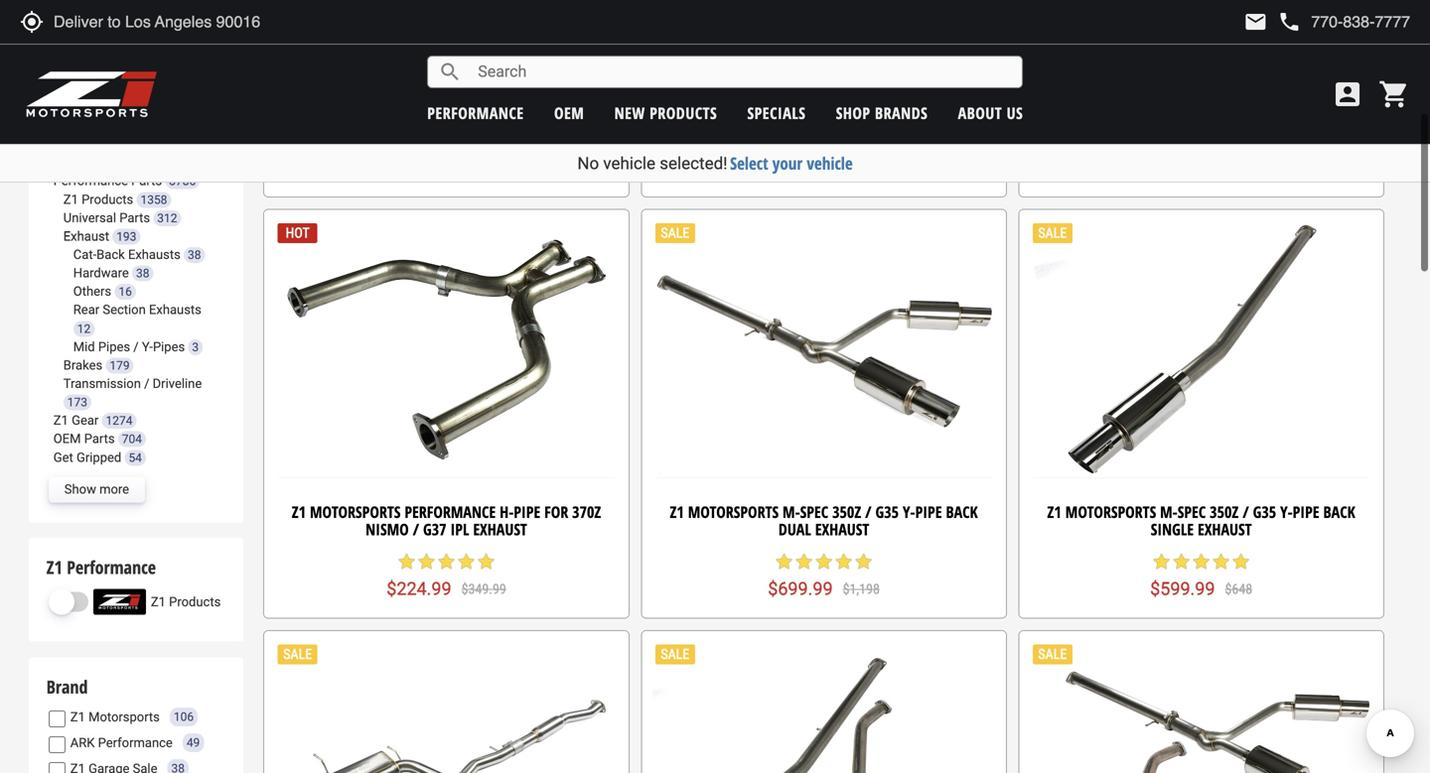 Task type: describe. For each thing, give the bounding box(es) containing it.
54
[[129, 451, 142, 465]]

performance link
[[427, 102, 524, 124]]

12
[[77, 322, 91, 336]]

/ inside z1 motorsports performance h-pipe for 370z nismo / g37 ipl exhaust
[[413, 519, 419, 541]]

nissan 370z z34 2009 2010 2011 2012 2013 2014 2015 2016 2017 2018 2019 3.7l vq37vhr vhr nismo z1 motorsports image
[[70, 7, 150, 33]]

z1 motorsports performance h-pipe for 370z nismo / g37 ipl exhaust
[[292, 502, 601, 541]]

0 vertical spatial exhausts
[[128, 247, 181, 262]]

g35 for z1 motorsports m-spec 350z / g35 y-pipe back dual exhaust
[[876, 502, 899, 523]]

flanges
[[1187, 98, 1241, 119]]

z1 motorsports logo image
[[25, 70, 158, 119]]

motorsports for z1 motorsports
[[89, 710, 160, 725]]

193
[[116, 230, 137, 244]]

pipe inside z1 motorsports performance h-pipe for 370z nismo / g37 ipl exhaust
[[514, 502, 541, 523]]

performance down more
[[67, 556, 156, 580]]

z1 motorsports m-spec 350z / g35 y-pipe back single exhaust
[[1048, 502, 1356, 541]]

about us link
[[958, 102, 1024, 124]]

shopping_cart link
[[1374, 78, 1411, 110]]

account_box link
[[1327, 78, 1369, 110]]

mid
[[73, 340, 95, 355]]

$648
[[1226, 582, 1253, 598]]

1274
[[106, 414, 133, 428]]

z1 products
[[151, 595, 221, 610]]

show
[[64, 482, 96, 497]]

3786
[[169, 175, 196, 188]]

(custom
[[1244, 98, 1301, 119]]

exhaust left about
[[896, 98, 950, 119]]

phone
[[1278, 10, 1302, 34]]

star star star star star $999.99 $1,329.99
[[760, 131, 889, 179]]

Search search field
[[462, 57, 1023, 87]]

312
[[157, 211, 177, 225]]

about us
[[958, 102, 1024, 124]]

oem link
[[554, 102, 585, 124]]

star star star star star $599.99 $648
[[1151, 553, 1253, 600]]

performance
[[427, 102, 524, 124]]

mail link
[[1244, 10, 1268, 34]]

$224.99
[[387, 579, 452, 600]]

pipe for z1 motorsports m-spec 350z / g35 y-pipe back single exhaust
[[1293, 502, 1320, 523]]

1 pipes from the left
[[98, 340, 130, 355]]

shop brands
[[836, 102, 928, 124]]

exhaust inside the z1 motorsports m-spec 350z / g35 y-pipe back single exhaust
[[1198, 519, 1252, 541]]

show more button
[[48, 477, 145, 503]]

performance parts 3786 z1 products 1358 universal parts 312 exhaust 193 cat-back exhausts 38 hardware 38 others 16 rear section exhausts 12 mid pipes / y-pipes 3 brakes 179 transmission / driveline 173 z1 gear 1274 oem parts 704 get gripped 54
[[53, 174, 202, 465]]

/ inside z1 motorsports m-spec 350z / g35 y-pipe back dual exhaust
[[865, 502, 872, 523]]

account_box
[[1332, 78, 1364, 110]]

3
[[192, 341, 199, 355]]

106
[[174, 711, 194, 725]]

motorsports for z1 motorsports performance h-pipe for 370z nismo / g37 ipl exhaust
[[310, 502, 401, 523]]

shopping_cart
[[1379, 78, 1411, 110]]

star star star star star $699.99 $1,198
[[768, 553, 880, 600]]

cat-
[[73, 247, 97, 262]]

spec for single
[[1178, 502, 1206, 523]]

my_location
[[20, 10, 44, 34]]

$1,329.99
[[834, 160, 889, 177]]

$599.99
[[1151, 579, 1216, 600]]

/ down section at the top of the page
[[133, 340, 139, 355]]

y- inside "performance parts 3786 z1 products 1358 universal parts 312 exhaust 193 cat-back exhausts 38 hardware 38 others 16 rear section exhausts 12 mid pipes / y-pipes 3 brakes 179 transmission / driveline 173 z1 gear 1274 oem parts 704 get gripped 54"
[[142, 340, 153, 355]]

704
[[122, 433, 142, 447]]

star star star star star $224.99 $349.99
[[387, 553, 506, 600]]

category
[[46, 122, 108, 146]]

new products
[[615, 102, 717, 124]]

gear
[[72, 413, 99, 428]]

section
[[103, 303, 146, 318]]

performance inside z1 motorsports performance h-pipe for 370z nismo / g37 ipl exhaust
[[405, 502, 496, 523]]

products
[[650, 102, 717, 124]]

mail phone
[[1244, 10, 1302, 34]]

$999.99
[[760, 158, 824, 179]]

ark
[[70, 736, 95, 751]]

/ left driveline
[[144, 377, 149, 391]]

coupe
[[744, 98, 783, 119]]

for
[[545, 502, 569, 523]]

g35 for z1 motorsports m-spec 350z / g35 y-pipe back single exhaust
[[1253, 502, 1277, 523]]

z1 motorsports m-spec 350z / g35 y-pipe back dual exhaust
[[670, 502, 978, 541]]

brakes
[[63, 358, 102, 373]]

more
[[99, 482, 129, 497]]

g37
[[423, 519, 447, 541]]

179
[[110, 359, 130, 373]]

1 vertical spatial parts
[[119, 210, 150, 225]]

$699.99
[[768, 579, 833, 600]]

z1 motorsports exhaust bung plug
[[326, 98, 568, 119]]

motorsports for z1 motorsports m-spec 350z / g35 y-pipe back dual exhaust
[[688, 502, 779, 523]]

350z for dual
[[833, 502, 862, 523]]

select
[[730, 152, 769, 175]]

vehicle inside no vehicle selected! select your vehicle
[[603, 154, 656, 173]]

1 vertical spatial products
[[169, 595, 221, 610]]

0 horizontal spatial g35
[[716, 98, 740, 119]]



Task type: vqa. For each thing, say whether or not it's contained in the screenshot.
spec to the right
yes



Task type: locate. For each thing, give the bounding box(es) containing it.
m- up star star star star star $699.99 $1,198
[[783, 502, 800, 523]]

others
[[73, 284, 111, 299]]

exhaust right dual
[[815, 519, 870, 541]]

0 horizontal spatial products
[[82, 192, 133, 207]]

0 horizontal spatial 16
[[119, 285, 132, 299]]

oem up get
[[53, 432, 81, 447]]

0 horizontal spatial oem
[[53, 432, 81, 447]]

1 vertical spatial 370z
[[572, 502, 601, 523]]

performance
[[53, 174, 128, 188], [405, 502, 496, 523], [67, 556, 156, 580], [98, 736, 173, 751]]

selected!
[[660, 154, 728, 173]]

1 horizontal spatial oem
[[554, 102, 585, 124]]

z1 universal exhaust flanges (custom exhaust)
[[1039, 98, 1364, 119]]

brands
[[875, 102, 928, 124]]

z1 for z1 motorsports m-spec 350z / g35 y-pipe back dual exhaust
[[670, 502, 684, 523]]

motorsports for z1 motorsports exhaust bung plug
[[344, 98, 434, 119]]

spec for dual
[[800, 502, 829, 523]]

m- for single
[[1161, 502, 1178, 523]]

m- up 'star star star star star $599.99 $648'
[[1161, 502, 1178, 523]]

16
[[198, 13, 212, 27], [119, 285, 132, 299]]

1 horizontal spatial g35
[[876, 502, 899, 523]]

0 horizontal spatial pipes
[[98, 340, 130, 355]]

exhaust inside z1 motorsports performance h-pipe for 370z nismo / g37 ipl exhaust
[[473, 519, 527, 541]]

motorsports inside z1 motorsports m-spec 350z / g35 y-pipe back dual exhaust
[[688, 502, 779, 523]]

2 350z from the left
[[1210, 502, 1239, 523]]

specials link
[[748, 102, 806, 124]]

rear
[[73, 303, 100, 318]]

us
[[1007, 102, 1024, 124]]

350z right 'single'
[[1210, 502, 1239, 523]]

dual
[[779, 519, 811, 541]]

mail
[[1244, 10, 1268, 34]]

0 horizontal spatial m-
[[783, 502, 800, 523]]

h-
[[500, 502, 514, 523]]

z1 for z1 motorsports performance h-pipe for 370z nismo / g37 ipl exhaust
[[292, 502, 306, 523]]

exhausts up 3
[[149, 303, 202, 318]]

back
[[800, 98, 832, 119], [97, 247, 125, 262], [946, 502, 978, 523], [1324, 502, 1356, 523]]

g35 inside z1 motorsports m-spec 350z / g35 y-pipe back dual exhaust
[[876, 502, 899, 523]]

z1 motorsports
[[70, 710, 160, 725]]

gripped
[[77, 450, 121, 465]]

exhaust inside z1 motorsports m-spec 350z / g35 y-pipe back dual exhaust
[[815, 519, 870, 541]]

2 horizontal spatial g35
[[1253, 502, 1277, 523]]

exhaust right ipl
[[473, 519, 527, 541]]

g35 left coupe
[[716, 98, 740, 119]]

2 pipe from the left
[[916, 502, 942, 523]]

back inside the z1 motorsports m-spec 350z / g35 y-pipe back single exhaust
[[1324, 502, 1356, 523]]

16 up section at the top of the page
[[119, 285, 132, 299]]

ipl
[[451, 519, 469, 541]]

$349.99
[[462, 582, 506, 598]]

nismo
[[366, 519, 409, 541]]

parts up 1358
[[131, 174, 162, 188]]

370z right for
[[572, 502, 601, 523]]

1 horizontal spatial 370z
[[572, 502, 601, 523]]

0 vertical spatial oem
[[554, 102, 585, 124]]

products
[[82, 192, 133, 207], [169, 595, 221, 610]]

exhausts down 193
[[128, 247, 181, 262]]

1 horizontal spatial pipe
[[916, 502, 942, 523]]

1 vertical spatial oem
[[53, 432, 81, 447]]

bung
[[497, 98, 532, 119]]

3 pipe from the left
[[1293, 502, 1320, 523]]

y- inside z1 motorsports m-spec 350z / g35 y-pipe back dual exhaust
[[903, 502, 916, 523]]

performance inside "performance parts 3786 z1 products 1358 universal parts 312 exhaust 193 cat-back exhausts 38 hardware 38 others 16 rear section exhausts 12 mid pipes / y-pipes 3 brakes 179 transmission / driveline 173 z1 gear 1274 oem parts 704 get gripped 54"
[[53, 174, 128, 188]]

star star star star star
[[1152, 131, 1251, 151]]

your
[[773, 152, 803, 175]]

1 350z from the left
[[833, 502, 862, 523]]

2 horizontal spatial pipe
[[1293, 502, 1320, 523]]

None checkbox
[[48, 737, 65, 754], [48, 763, 65, 774], [48, 737, 65, 754], [48, 763, 65, 774]]

about
[[958, 102, 1003, 124]]

z1 for z1 motorsports m-spec 350z / g35 y-pipe back single exhaust
[[1048, 502, 1062, 523]]

universal right us
[[1057, 98, 1125, 119]]

0 horizontal spatial universal
[[63, 210, 116, 225]]

shop
[[836, 102, 871, 124]]

universal inside "performance parts 3786 z1 products 1358 universal parts 312 exhaust 193 cat-back exhausts 38 hardware 38 others 16 rear section exhausts 12 mid pipes / y-pipes 3 brakes 179 transmission / driveline 173 z1 gear 1274 oem parts 704 get gripped 54"
[[63, 210, 116, 225]]

0 vertical spatial 370z
[[155, 12, 184, 27]]

350z right dual
[[833, 502, 862, 523]]

2 m- from the left
[[1161, 502, 1178, 523]]

shop brands link
[[836, 102, 928, 124]]

y- inside the z1 motorsports m-spec 350z / g35 y-pipe back single exhaust
[[1281, 502, 1293, 523]]

49
[[187, 737, 200, 751]]

m- for dual
[[783, 502, 800, 523]]

0 vertical spatial 38
[[188, 248, 201, 262]]

16 inside "performance parts 3786 z1 products 1358 universal parts 312 exhaust 193 cat-back exhausts 38 hardware 38 others 16 rear section exhausts 12 mid pipes / y-pipes 3 brakes 179 transmission / driveline 173 z1 gear 1274 oem parts 704 get gripped 54"
[[119, 285, 132, 299]]

performance down z1 motorsports
[[98, 736, 173, 751]]

pipe inside z1 motorsports m-spec 350z / g35 y-pipe back dual exhaust
[[916, 502, 942, 523]]

/ left g37
[[413, 519, 419, 541]]

2 pipes from the left
[[153, 340, 185, 355]]

driveline
[[153, 377, 202, 391]]

z1 inside z1 motorsports performance h-pipe for 370z nismo / g37 ipl exhaust
[[292, 502, 306, 523]]

0 horizontal spatial pipe
[[514, 502, 541, 523]]

z1 for z1 products
[[151, 595, 166, 610]]

1 horizontal spatial spec
[[1178, 502, 1206, 523]]

370z inside z1 motorsports performance h-pipe for 370z nismo / g37 ipl exhaust
[[572, 502, 601, 523]]

pipe inside the z1 motorsports m-spec 350z / g35 y-pipe back single exhaust
[[1293, 502, 1320, 523]]

touring
[[836, 98, 892, 119]]

z1 g35 coupe y-back touring exhaust
[[698, 98, 950, 119]]

exhaust)
[[1305, 98, 1364, 119]]

1 horizontal spatial 38
[[188, 248, 201, 262]]

parts up gripped
[[84, 432, 115, 447]]

2 spec from the left
[[1178, 502, 1206, 523]]

1 horizontal spatial products
[[169, 595, 221, 610]]

1 horizontal spatial vehicle
[[807, 152, 853, 175]]

exhausts
[[128, 247, 181, 262], [149, 303, 202, 318]]

g35 right 'single'
[[1253, 502, 1277, 523]]

0 horizontal spatial 350z
[[833, 502, 862, 523]]

1 vertical spatial 38
[[136, 267, 149, 281]]

1 horizontal spatial 16
[[198, 13, 212, 27]]

no vehicle selected! select your vehicle
[[578, 152, 853, 175]]

1 vertical spatial 16
[[119, 285, 132, 299]]

0 horizontal spatial vehicle
[[603, 154, 656, 173]]

1 m- from the left
[[783, 502, 800, 523]]

z1 for z1 motorsports
[[70, 710, 85, 725]]

phone link
[[1278, 10, 1411, 34]]

1 horizontal spatial m-
[[1161, 502, 1178, 523]]

pipes left 3
[[153, 340, 185, 355]]

exhaust down the search
[[438, 98, 493, 119]]

g35 inside the z1 motorsports m-spec 350z / g35 y-pipe back single exhaust
[[1253, 502, 1277, 523]]

z1 inside z1 motorsports m-spec 350z / g35 y-pipe back dual exhaust
[[670, 502, 684, 523]]

single
[[1151, 519, 1194, 541]]

oem up no
[[554, 102, 585, 124]]

brand
[[46, 675, 88, 700]]

select your vehicle link
[[730, 152, 853, 175]]

z1 inside the z1 motorsports m-spec 350z / g35 y-pipe back single exhaust
[[1048, 502, 1062, 523]]

specials
[[748, 102, 806, 124]]

show more
[[64, 482, 129, 497]]

get
[[53, 450, 73, 465]]

z1
[[326, 98, 340, 119], [698, 98, 712, 119], [1039, 98, 1053, 119], [63, 192, 78, 207], [53, 413, 68, 428], [292, 502, 306, 523], [670, 502, 684, 523], [1048, 502, 1062, 523], [46, 556, 62, 580], [151, 595, 166, 610], [70, 710, 85, 725]]

oem
[[554, 102, 585, 124], [53, 432, 81, 447]]

1358
[[141, 193, 167, 207]]

vehicle right no
[[603, 154, 656, 173]]

173
[[67, 396, 87, 410]]

exhaust up 'star star star star star $599.99 $648'
[[1198, 519, 1252, 541]]

z1 performance
[[46, 556, 156, 580]]

0 horizontal spatial 38
[[136, 267, 149, 281]]

m- inside z1 motorsports m-spec 350z / g35 y-pipe back dual exhaust
[[783, 502, 800, 523]]

370z right nissan 370z z34 2009 2010 2011 2012 2013 2014 2015 2016 2017 2018 2019 3.7l vq37vhr vhr nismo z1 motorsports image
[[155, 12, 184, 27]]

transmission
[[63, 377, 141, 391]]

None checkbox
[[48, 14, 65, 31], [48, 711, 65, 728], [48, 14, 65, 31], [48, 711, 65, 728]]

pipes up 179
[[98, 340, 130, 355]]

spec up star star star star star $699.99 $1,198
[[800, 502, 829, 523]]

/
[[133, 340, 139, 355], [144, 377, 149, 391], [865, 502, 872, 523], [1243, 502, 1250, 523], [413, 519, 419, 541]]

0 vertical spatial universal
[[1057, 98, 1125, 119]]

exhaust up star star star star star
[[1129, 98, 1183, 119]]

m- inside the z1 motorsports m-spec 350z / g35 y-pipe back single exhaust
[[1161, 502, 1178, 523]]

motorsports inside the z1 motorsports m-spec 350z / g35 y-pipe back single exhaust
[[1066, 502, 1157, 523]]

parts up 193
[[119, 210, 150, 225]]

2 vertical spatial parts
[[84, 432, 115, 447]]

no
[[578, 154, 599, 173]]

0 horizontal spatial spec
[[800, 502, 829, 523]]

exhaust up cat-
[[63, 229, 109, 244]]

0 vertical spatial parts
[[131, 174, 162, 188]]

search
[[438, 60, 462, 84]]

performance down category
[[53, 174, 128, 188]]

1 spec from the left
[[800, 502, 829, 523]]

1 vertical spatial universal
[[63, 210, 116, 225]]

vehicle right your
[[807, 152, 853, 175]]

pipe for z1 motorsports m-spec 350z / g35 y-pipe back dual exhaust
[[916, 502, 942, 523]]

pipe
[[514, 502, 541, 523], [916, 502, 942, 523], [1293, 502, 1320, 523]]

1 horizontal spatial universal
[[1057, 98, 1125, 119]]

new
[[615, 102, 645, 124]]

1 horizontal spatial 350z
[[1210, 502, 1239, 523]]

38 down 193
[[136, 267, 149, 281]]

350z for single
[[1210, 502, 1239, 523]]

0 horizontal spatial 370z
[[155, 12, 184, 27]]

0 vertical spatial 16
[[198, 13, 212, 27]]

star
[[775, 131, 794, 151], [794, 131, 814, 151], [814, 131, 834, 151], [834, 131, 854, 151], [854, 131, 874, 151], [1152, 131, 1172, 151], [1172, 131, 1192, 151], [1192, 131, 1212, 151], [1212, 131, 1232, 151], [1232, 131, 1251, 151], [397, 553, 417, 572], [417, 553, 437, 572], [437, 553, 457, 572], [457, 553, 476, 572], [476, 553, 496, 572], [775, 553, 794, 572], [794, 553, 814, 572], [814, 553, 834, 572], [834, 553, 854, 572], [854, 553, 874, 572], [1152, 553, 1172, 572], [1172, 553, 1192, 572], [1192, 553, 1212, 572], [1212, 553, 1232, 572], [1232, 553, 1251, 572]]

universal up cat-
[[63, 210, 116, 225]]

z1 for z1 motorsports exhaust bung plug
[[326, 98, 340, 119]]

38 down 3786
[[188, 248, 201, 262]]

1 vertical spatial exhausts
[[149, 303, 202, 318]]

vehicle
[[807, 152, 853, 175], [603, 154, 656, 173]]

exhaust
[[438, 98, 493, 119], [896, 98, 950, 119], [1129, 98, 1183, 119], [63, 229, 109, 244], [473, 519, 527, 541], [815, 519, 870, 541], [1198, 519, 1252, 541]]

ark performance
[[70, 736, 173, 751]]

spec inside the z1 motorsports m-spec 350z / g35 y-pipe back single exhaust
[[1178, 502, 1206, 523]]

38
[[188, 248, 201, 262], [136, 267, 149, 281]]

z1 for z1 g35 coupe y-back touring exhaust
[[698, 98, 712, 119]]

$1,198
[[843, 582, 880, 598]]

1 horizontal spatial pipes
[[153, 340, 185, 355]]

spec up 'star star star star star $599.99 $648'
[[1178, 502, 1206, 523]]

g35 up $1,198
[[876, 502, 899, 523]]

motorsports inside z1 motorsports performance h-pipe for 370z nismo / g37 ipl exhaust
[[310, 502, 401, 523]]

z1 for z1 universal exhaust flanges (custom exhaust)
[[1039, 98, 1053, 119]]

universal
[[1057, 98, 1125, 119], [63, 210, 116, 225]]

pipes
[[98, 340, 130, 355], [153, 340, 185, 355]]

350z inside the z1 motorsports m-spec 350z / g35 y-pipe back single exhaust
[[1210, 502, 1239, 523]]

16 right nissan 370z z34 2009 2010 2011 2012 2013 2014 2015 2016 2017 2018 2019 3.7l vq37vhr vhr nismo z1 motorsports image
[[198, 13, 212, 27]]

m-
[[783, 502, 800, 523], [1161, 502, 1178, 523]]

exhaust inside "performance parts 3786 z1 products 1358 universal parts 312 exhaust 193 cat-back exhausts 38 hardware 38 others 16 rear section exhausts 12 mid pipes / y-pipes 3 brakes 179 transmission / driveline 173 z1 gear 1274 oem parts 704 get gripped 54"
[[63, 229, 109, 244]]

performance left h-
[[405, 502, 496, 523]]

z1 for z1 performance
[[46, 556, 62, 580]]

back inside "performance parts 3786 z1 products 1358 universal parts 312 exhaust 193 cat-back exhausts 38 hardware 38 others 16 rear section exhausts 12 mid pipes / y-pipes 3 brakes 179 transmission / driveline 173 z1 gear 1274 oem parts 704 get gripped 54"
[[97, 247, 125, 262]]

hardware
[[73, 266, 129, 281]]

0 vertical spatial products
[[82, 192, 133, 207]]

350z inside z1 motorsports m-spec 350z / g35 y-pipe back dual exhaust
[[833, 502, 862, 523]]

products inside "performance parts 3786 z1 products 1358 universal parts 312 exhaust 193 cat-back exhausts 38 hardware 38 others 16 rear section exhausts 12 mid pipes / y-pipes 3 brakes 179 transmission / driveline 173 z1 gear 1274 oem parts 704 get gripped 54"
[[82, 192, 133, 207]]

/ inside the z1 motorsports m-spec 350z / g35 y-pipe back single exhaust
[[1243, 502, 1250, 523]]

oem inside "performance parts 3786 z1 products 1358 universal parts 312 exhaust 193 cat-back exhausts 38 hardware 38 others 16 rear section exhausts 12 mid pipes / y-pipes 3 brakes 179 transmission / driveline 173 z1 gear 1274 oem parts 704 get gripped 54"
[[53, 432, 81, 447]]

motorsports
[[344, 98, 434, 119], [310, 502, 401, 523], [688, 502, 779, 523], [1066, 502, 1157, 523], [89, 710, 160, 725]]

/ right 'single'
[[1243, 502, 1250, 523]]

plug
[[536, 98, 568, 119]]

/ right dual
[[865, 502, 872, 523]]

motorsports for z1 motorsports m-spec 350z / g35 y-pipe back single exhaust
[[1066, 502, 1157, 523]]

back inside z1 motorsports m-spec 350z / g35 y-pipe back dual exhaust
[[946, 502, 978, 523]]

spec inside z1 motorsports m-spec 350z / g35 y-pipe back dual exhaust
[[800, 502, 829, 523]]

g35
[[716, 98, 740, 119], [876, 502, 899, 523], [1253, 502, 1277, 523]]

1 pipe from the left
[[514, 502, 541, 523]]



